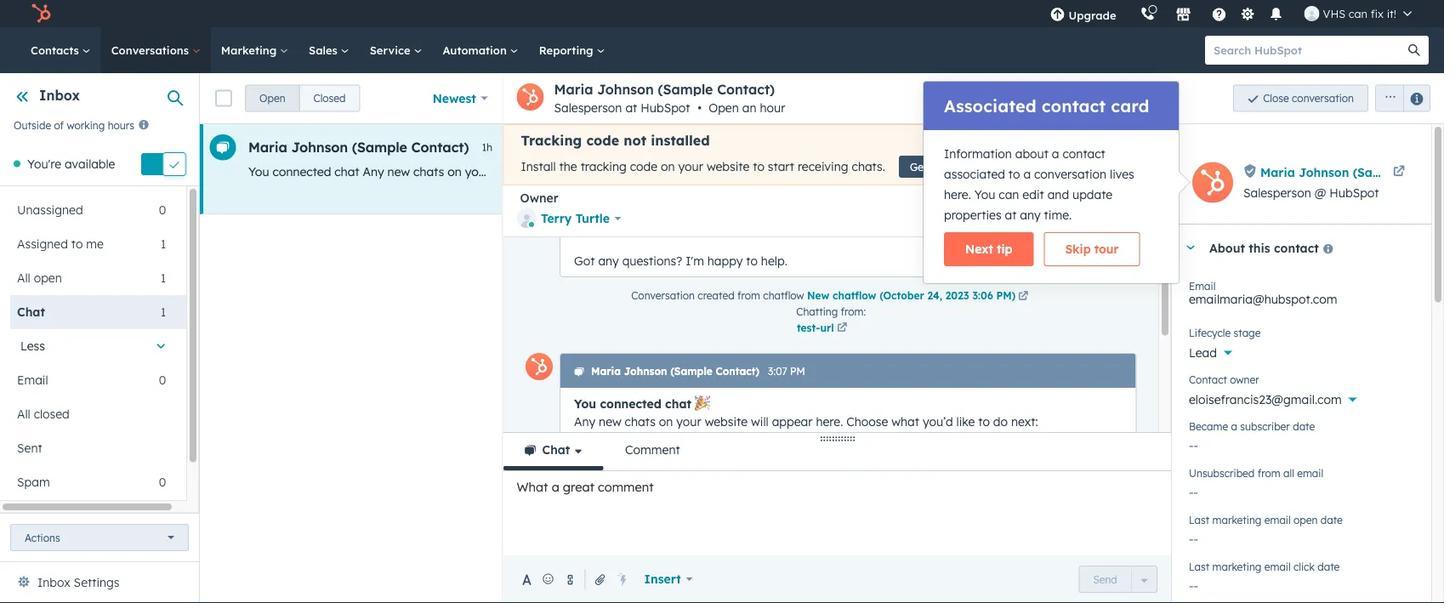 Task type: vqa. For each thing, say whether or not it's contained in the screenshot.


Task type: locate. For each thing, give the bounding box(es) containing it.
Open button
[[245, 85, 300, 112]]

1 vertical spatial is
[[894, 468, 903, 482]]

chats down maria johnson (sample contact)
[[414, 164, 444, 179]]

0 vertical spatial 1
[[161, 236, 166, 251]]

1 horizontal spatial what
[[892, 414, 919, 429]]

maria inside live chat from maria johnson (sample contact) with context you connected chat
any new chats on your website will appear here. choose what you'd like to do next:

try it out 
send a test chat from any page where the tracking code is installed: https://app.hubs row
[[248, 139, 287, 156]]

all left closed
[[17, 407, 30, 421]]

0 vertical spatial choose
[[635, 164, 677, 179]]

1 horizontal spatial group
[[1369, 85, 1431, 112]]

code left about at the top of the page
[[973, 160, 997, 173]]

chat up great at bottom
[[543, 442, 570, 457]]

reporting link
[[529, 27, 616, 73]]

1 last from the top
[[1190, 514, 1210, 526]]

contact left 'card' on the right top of the page
[[1042, 95, 1106, 117]]

the inside row
[[1102, 164, 1120, 179]]

hubspot down maria johnson (sample contac link
[[1330, 185, 1380, 200]]

link opens in a new window image inside new chatflow (october 24, 2023 3:06 pm) link
[[1018, 291, 1029, 302]]

a
[[1052, 146, 1060, 161], [915, 164, 922, 179], [1024, 167, 1031, 182], [1232, 420, 1238, 433], [606, 468, 613, 482], [552, 479, 560, 495]]

like inside the you connected chat 🎉 any new chats on your website will appear here. choose what you'd like to do next:
[[956, 414, 975, 429]]

hubspot link
[[20, 3, 64, 24]]

try
[[831, 164, 847, 179]]

appear down the pm
[[772, 414, 813, 429]]

1 horizontal spatial you'd
[[923, 414, 953, 429]]

chatflow left new
[[763, 289, 804, 302]]

0 vertical spatial salesperson
[[554, 100, 622, 115]]

1 horizontal spatial of
[[742, 575, 754, 590]]

settings image
[[1241, 7, 1256, 23]]

on up comment at the bottom left of the page
[[659, 414, 673, 429]]

group down sales
[[245, 85, 360, 112]]

1 vertical spatial contact
[[1063, 146, 1106, 161]]

connected inside row
[[273, 164, 331, 179]]

chat left 🎉
[[665, 396, 691, 411]]

of right style
[[742, 575, 754, 590]]

2 marketing from the top
[[1213, 560, 1262, 573]]

about this contact
[[1210, 240, 1320, 255]]

notifications button
[[1262, 0, 1291, 27]]

eloisefrancis23@gmail.com
[[1190, 392, 1342, 407]]

email down less
[[17, 373, 48, 387]]

last down unsubscribed
[[1190, 514, 1210, 526]]

your down installed
[[679, 159, 704, 174]]

caret image
[[1186, 245, 1196, 250]]

date right click
[[1318, 560, 1340, 573]]

email down caret icon
[[1190, 280, 1216, 292]]

1 vertical spatial what
[[892, 414, 919, 429]]

what down installed
[[680, 164, 708, 179]]

1 vertical spatial appear
[[772, 414, 813, 429]]

tracking down tracking code not installed at the top of the page
[[581, 159, 627, 174]]

1 vertical spatial you'd
[[923, 414, 953, 429]]

is inside row
[[1204, 164, 1212, 179]]

contact) for maria johnson (sample contact)
[[411, 139, 469, 156]]

(sample inside live chat from maria johnson (sample contact) with context you connected chat
any new chats on your website will appear here. choose what you'd like to do next:

try it out 
send a test chat from any page where the tracking code is installed: https://app.hubs row
[[352, 139, 407, 156]]

group
[[245, 85, 360, 112], [1369, 85, 1431, 112]]

inbox settings
[[37, 575, 120, 590]]

0 horizontal spatial appear
[[561, 164, 602, 179]]

test down the information
[[926, 164, 947, 179]]

0 horizontal spatial you'd
[[712, 164, 742, 179]]

what inside row
[[680, 164, 708, 179]]

0 vertical spatial what
[[680, 164, 708, 179]]

a inside row
[[915, 164, 922, 179]]

link opens in a new window image
[[837, 321, 847, 336], [837, 323, 847, 334]]

salesperson left @ at the right of the page
[[1244, 185, 1312, 200]]

you'd left 'start'
[[712, 164, 742, 179]]

1 horizontal spatial conversation
[[1293, 92, 1355, 105]]

1 horizontal spatial test
[[926, 164, 947, 179]]

conversation right "close"
[[1293, 92, 1355, 105]]

1 horizontal spatial choose
[[846, 414, 888, 429]]

1 marketing from the top
[[1213, 514, 1262, 526]]

0 horizontal spatial chats
[[414, 164, 444, 179]]

open down unsubscribed from all email text field at right bottom
[[1294, 514, 1318, 526]]

website down 🎉
[[705, 414, 748, 429]]

stage
[[1234, 326, 1261, 339]]

time.
[[1045, 208, 1072, 223]]

open inside main content
[[1294, 514, 1318, 526]]

1 horizontal spatial page
[[1033, 164, 1062, 179]]

you connected chat any new chats on your website will appear here. choose what you'd like to do next:  try it out  send a test chat from any page where the tracking code is installed: https://app.hubs
[[248, 164, 1363, 179]]

hubspot image
[[31, 3, 51, 24]]

salesperson up tracking code not installed at the top of the page
[[554, 100, 622, 115]]

at up tip
[[1005, 208, 1017, 223]]

tracking
[[581, 159, 627, 174], [931, 160, 970, 173], [1123, 164, 1169, 179], [814, 468, 860, 482]]

you for you connected chat any new chats on your website will appear here. choose what you'd like to do next:  try it out  send a test chat from any page where the tracking code is installed: https://app.hubs
[[248, 164, 269, 179]]

johnson down closed
[[291, 139, 348, 156]]

1 vertical spatial chats
[[625, 414, 656, 429]]

1 horizontal spatial will
[[751, 414, 769, 429]]

open right •
[[709, 100, 739, 115]]

any down about at the top of the page
[[1009, 164, 1029, 179]]

website inside the you connected chat 🎉 any new chats on your website will appear here. choose what you'd like to do next:
[[705, 414, 748, 429]]

maria inside 'maria johnson (sample contact) salesperson at hubspot • open an hour'
[[554, 81, 593, 98]]

you up chat button
[[574, 396, 596, 411]]

0 vertical spatial marketing
[[1213, 514, 1262, 526]]

get tracking code
[[910, 160, 997, 173]]

new down maria johnson (sample contact)
[[388, 164, 410, 179]]

here. inside information about a contact associated to a conversation lives here. you can edit and update properties at any time.
[[944, 187, 972, 202]]

choose inside the you connected chat 🎉 any new chats on your website will appear here. choose what you'd like to do next:
[[846, 414, 888, 429]]

upgrade
[[1069, 8, 1117, 22]]

contact) for maria johnson (sample contact) 3:07 pm
[[716, 365, 759, 378]]

send group
[[1079, 566, 1158, 593]]

1 1 from the top
[[161, 236, 166, 251]]

chat button
[[503, 433, 604, 471]]

all down assigned
[[17, 270, 30, 285]]

0 vertical spatial test
[[926, 164, 947, 179]]

(sample for maria johnson (sample contact) salesperson at hubspot • open an hour
[[658, 81, 713, 98]]

0 vertical spatial inbox
[[39, 87, 80, 104]]

(sample for maria johnson (sample contact) 3:07 pm
[[670, 365, 712, 378]]

1 link opens in a new window image from the top
[[1018, 289, 1029, 304]]

marketing down unsubscribed
[[1213, 514, 1262, 526]]

johnson up not
[[597, 81, 654, 98]]

0 horizontal spatial here.
[[605, 164, 632, 179]]

chat
[[17, 304, 45, 319], [543, 442, 570, 457]]

open
[[34, 270, 62, 285], [1294, 514, 1318, 526]]

johnson inside 'maria johnson (sample contact) salesperson at hubspot • open an hour'
[[597, 81, 654, 98]]

became
[[1190, 420, 1229, 433]]

2 vertical spatial send
[[1094, 573, 1118, 586]]

chat up less
[[17, 304, 45, 319]]

0 vertical spatial contact)
[[717, 81, 775, 98]]

of inside main content
[[742, 575, 754, 590]]

1 horizontal spatial any
[[574, 414, 595, 429]]

menu
[[1038, 0, 1424, 27]]

tracking right get
[[931, 160, 970, 173]]

about
[[1210, 240, 1246, 255]]

date down unsubscribed from all email text field at right bottom
[[1321, 514, 1343, 526]]

happy
[[707, 253, 743, 268]]

(sample up 🎉
[[670, 365, 712, 378]]

conversations link
[[101, 27, 211, 73]]

1 group from the left
[[245, 85, 360, 112]]

0 horizontal spatial what
[[680, 164, 708, 179]]

contact)
[[717, 81, 775, 98], [411, 139, 469, 156], [716, 365, 759, 378]]

1 for to
[[161, 236, 166, 251]]

(sample inside maria johnson (sample contac link
[[1353, 165, 1403, 180]]

unassigned
[[17, 202, 83, 217]]

like
[[745, 164, 764, 179], [956, 414, 975, 429]]

you inside the you connected chat 🎉 any new chats on your website will appear here. choose what you'd like to do next:
[[574, 396, 596, 411]]

0 for email
[[159, 373, 166, 387]]

you inside live chat from maria johnson (sample contact) with context you connected chat
any new chats on your website will appear here. choose what you'd like to do next:

try it out 
send a test chat from any page where the tracking code is installed: https://app.hubs row
[[248, 164, 269, 179]]

do
[[782, 164, 797, 179], [993, 414, 1008, 429]]

1 vertical spatial 0
[[159, 373, 166, 387]]

you're available image
[[14, 161, 20, 167]]

tracking inside row
[[1123, 164, 1169, 179]]

is left "installed:"
[[1204, 164, 1212, 179]]

1 vertical spatial 1
[[161, 270, 166, 285]]

maria inside maria johnson (sample contac link
[[1261, 165, 1296, 180]]

group down search icon
[[1369, 85, 1431, 112]]

is
[[1204, 164, 1212, 179], [894, 468, 903, 482]]

and up time.
[[1048, 187, 1070, 202]]

1 vertical spatial you
[[975, 187, 996, 202]]

0 vertical spatial new
[[388, 164, 410, 179]]

email down unsubscribed from all email text field at right bottom
[[1265, 514, 1291, 526]]

1 vertical spatial last
[[1190, 560, 1210, 573]]

what
[[517, 479, 548, 495]]

where up update
[[1065, 164, 1099, 179]]

0 vertical spatial will
[[540, 164, 557, 179]]

0 vertical spatial 0
[[159, 202, 166, 217]]

at up not
[[626, 100, 638, 115]]

marketing down last marketing email open date
[[1213, 560, 1262, 573]]

contact right this
[[1275, 240, 1320, 255]]

johnson inside live chat from maria johnson (sample contact) with context you connected chat
any new chats on your website will appear here. choose what you'd like to do next:

try it out 
send a test chat from any page where the tracking code is installed: https://app.hubs row
[[291, 139, 348, 156]]

inbox left settings at the bottom
[[37, 575, 70, 590]]

open inside 'maria johnson (sample contact) salesperson at hubspot • open an hour'
[[709, 100, 739, 115]]

menu containing vhs can fix it!
[[1038, 0, 1424, 27]]

website up owner
[[494, 164, 536, 179]]

2 vertical spatial email
[[1265, 560, 1291, 573]]

1 vertical spatial will
[[751, 414, 769, 429]]

2 0 from the top
[[159, 373, 166, 387]]

johnson inside maria johnson (sample contac link
[[1299, 165, 1350, 180]]

send for send
[[1094, 573, 1118, 586]]

1 vertical spatial choose
[[846, 414, 888, 429]]

1 horizontal spatial at
[[1005, 208, 1017, 223]]

connected up comment at the bottom left of the page
[[600, 396, 661, 411]]

0 horizontal spatial email
[[17, 373, 48, 387]]

main content
[[200, 73, 1445, 603]]

Search HubSpot search field
[[1206, 36, 1414, 65]]

2 vertical spatial contact
[[1275, 240, 1320, 255]]

3 1 from the top
[[161, 304, 166, 319]]

marketplaces button
[[1166, 0, 1202, 27]]

(sample up •
[[658, 81, 713, 98]]

1 vertical spatial do
[[993, 414, 1008, 429]]

0 horizontal spatial hubspot
[[641, 100, 691, 115]]

1 horizontal spatial here.
[[816, 414, 843, 429]]

2 1 from the top
[[161, 270, 166, 285]]

close conversation button
[[1234, 85, 1369, 112]]

1 horizontal spatial you
[[574, 396, 596, 411]]

0 horizontal spatial you
[[248, 164, 269, 179]]

send inside button
[[1094, 573, 1118, 586]]

2 last from the top
[[1190, 560, 1210, 573]]

1 vertical spatial all
[[17, 407, 30, 421]]

hubspot left •
[[641, 100, 691, 115]]

will
[[540, 164, 557, 179], [751, 414, 769, 429]]

1 vertical spatial any
[[574, 414, 595, 429]]

to
[[753, 159, 765, 174], [767, 164, 779, 179], [1009, 167, 1021, 182], [71, 236, 83, 251], [746, 253, 758, 268], [978, 414, 990, 429]]

where
[[1065, 164, 1099, 179], [756, 468, 789, 482]]

date for click
[[1318, 560, 1340, 573]]

open down assigned
[[34, 270, 62, 285]]

(sample for maria johnson (sample contac
[[1353, 165, 1403, 180]]

connected for you connected chat any new chats on your website will appear here. choose what you'd like to do next:  try it out  send a test chat from any page where the tracking code is installed: https://app.hubs
[[273, 164, 331, 179]]

contact inside dropdown button
[[1275, 240, 1320, 255]]

1 horizontal spatial send
[[883, 164, 912, 179]]

0 vertical spatial can
[[1349, 6, 1368, 20]]

and left style
[[688, 575, 710, 590]]

available
[[65, 156, 115, 171]]

contact) inside 'maria johnson (sample contact) salesperson at hubspot • open an hour'
[[717, 81, 775, 98]]

chats inside row
[[414, 164, 444, 179]]

like inside row
[[745, 164, 764, 179]]

1 horizontal spatial can
[[1349, 6, 1368, 20]]

next: inside the you connected chat 🎉 any new chats on your website will appear here. choose what you'd like to do next:
[[1011, 414, 1038, 429]]

1 vertical spatial conversation
[[1035, 167, 1107, 182]]

1 vertical spatial salesperson
[[1244, 185, 1312, 200]]

1 vertical spatial date
[[1321, 514, 1343, 526]]

email for email emailmaria@hubspot.com
[[1190, 280, 1216, 292]]

terry turtle image
[[1305, 6, 1320, 21]]

chatflow up from:
[[833, 289, 876, 302]]

test
[[926, 164, 947, 179], [616, 468, 637, 482]]

link opens in a new window image
[[1018, 289, 1029, 304], [1018, 291, 1029, 302]]

at inside 'maria johnson (sample contact) salesperson at hubspot • open an hour'
[[626, 100, 638, 115]]

service
[[370, 43, 414, 57]]

1 horizontal spatial chatflow
[[833, 289, 876, 302]]

any down maria johnson (sample contact)
[[363, 164, 384, 179]]

sales link
[[299, 27, 360, 73]]

1 vertical spatial next:
[[1011, 414, 1038, 429]]

0 for spam
[[159, 475, 166, 490]]

1 vertical spatial of
[[742, 575, 754, 590]]

code down not
[[630, 159, 658, 174]]

from right created
[[737, 289, 760, 302]]

conversation inside 'button'
[[1293, 92, 1355, 105]]

test-url
[[797, 321, 834, 334]]

0 vertical spatial contact
[[1042, 95, 1106, 117]]

send
[[883, 164, 912, 179], [574, 468, 602, 482], [1094, 573, 1118, 586]]

tracking inside button
[[931, 160, 970, 173]]

2 group from the left
[[1369, 85, 1431, 112]]

is left 'installed.'
[[894, 468, 903, 482]]

(sample inside 'maria johnson (sample contact) salesperson at hubspot • open an hour'
[[658, 81, 713, 98]]

pm)
[[996, 289, 1016, 302]]

tracking down the you connected chat 🎉 any new chats on your website will appear here. choose what you'd like to do next:
[[814, 468, 860, 482]]

(sample for maria johnson (sample contact)
[[352, 139, 407, 156]]

what up 'installed.'
[[892, 414, 919, 429]]

last for last marketing email click date
[[1190, 560, 1210, 573]]

card
[[1112, 95, 1150, 117]]

install the tracking code on your website to start receiving chats.
[[521, 159, 886, 174]]

inbox for inbox
[[39, 87, 80, 104]]

close
[[1264, 92, 1290, 105]]

email left click
[[1265, 560, 1291, 573]]

do inside row
[[782, 164, 797, 179]]

eloisefrancis23@gmail.com button
[[1190, 383, 1415, 411]]

contact) left the "3:07"
[[716, 365, 759, 378]]

0 vertical spatial connected
[[273, 164, 331, 179]]

here. up send a test chat from any page where the tracking code is installed.
[[816, 414, 843, 429]]

0 vertical spatial any
[[363, 164, 384, 179]]

1 horizontal spatial and
[[1048, 187, 1070, 202]]

1 vertical spatial email
[[17, 373, 48, 387]]

page
[[1033, 164, 1062, 179], [723, 468, 752, 482]]

1 0 from the top
[[159, 202, 166, 217]]

lifecycle stage
[[1190, 326, 1261, 339]]

1 horizontal spatial salesperson
[[1244, 185, 1312, 200]]

salesperson inside 'maria johnson (sample contact) salesperson at hubspot • open an hour'
[[554, 100, 622, 115]]

open down marketing link
[[260, 92, 286, 105]]

0 vertical spatial all
[[17, 270, 30, 285]]

sent button
[[10, 431, 166, 465]]

a right out
[[915, 164, 922, 179]]

1 vertical spatial chat
[[543, 442, 570, 457]]

tracking down 'card' on the right top of the page
[[1123, 164, 1169, 179]]

1 all from the top
[[17, 270, 30, 285]]

contact) left 1h
[[411, 139, 469, 156]]

it!
[[1387, 6, 1397, 20]]

Closed button
[[299, 85, 360, 112]]

where down the you connected chat 🎉 any new chats on your website will appear here. choose what you'd like to do next:
[[756, 468, 789, 482]]

page inside live chat from maria johnson (sample contact) with context you connected chat
any new chats on your website will appear here. choose what you'd like to do next:

try it out 
send a test chat from any page where the tracking code is installed: https://app.hubs row
[[1033, 164, 1062, 179]]

0 horizontal spatial can
[[999, 187, 1020, 202]]

2 chatflow from the left
[[833, 289, 876, 302]]

0 horizontal spatial chat
[[17, 304, 45, 319]]

conversation
[[1293, 92, 1355, 105], [1035, 167, 1107, 182]]

on inside the you connected chat 🎉 any new chats on your website will appear here. choose what you'd like to do next:
[[659, 414, 673, 429]]

0 vertical spatial conversation
[[1293, 92, 1355, 105]]

all inside button
[[17, 407, 30, 421]]

date down eloisefrancis23@gmail.com popup button
[[1293, 420, 1316, 433]]

1 vertical spatial marketing
[[1213, 560, 1262, 573]]

0 vertical spatial email
[[1298, 467, 1324, 479]]

1 horizontal spatial connected
[[600, 396, 661, 411]]

johnson for maria johnson (sample contact)
[[291, 139, 348, 156]]

0 vertical spatial appear
[[561, 164, 602, 179]]

any right got
[[598, 253, 619, 268]]

3 0 from the top
[[159, 475, 166, 490]]

you down associated
[[975, 187, 996, 202]]

last marketing email open date
[[1190, 514, 1343, 526]]

0 horizontal spatial conversation
[[1035, 167, 1107, 182]]

marketing for last marketing email open date
[[1213, 514, 1262, 526]]

2 vertical spatial 1
[[161, 304, 166, 319]]

from:
[[841, 305, 866, 318]]

maria johnson (sample contact) salesperson at hubspot • open an hour
[[554, 81, 786, 115]]

0 vertical spatial at
[[626, 100, 638, 115]]

new
[[807, 289, 829, 302]]

0 vertical spatial open
[[34, 270, 62, 285]]

0 vertical spatial here.
[[605, 164, 632, 179]]

2 link opens in a new window image from the top
[[1018, 291, 1029, 302]]

1 vertical spatial send
[[574, 468, 602, 482]]

1 horizontal spatial chats
[[625, 414, 656, 429]]

johnson down conversation
[[624, 365, 667, 378]]

reporting
[[539, 43, 597, 57]]

any inside row
[[363, 164, 384, 179]]

hours
[[108, 118, 134, 131]]

1 vertical spatial here.
[[944, 187, 972, 202]]

inbox
[[39, 87, 80, 104], [37, 575, 70, 590]]

newest button
[[422, 81, 499, 115]]

appear right install
[[561, 164, 602, 179]]

contact) inside row
[[411, 139, 469, 156]]

menu item
[[1129, 0, 1132, 27]]

0 horizontal spatial choose
[[635, 164, 677, 179]]

marketing for last marketing email click date
[[1213, 560, 1262, 573]]

(sample left contac
[[1353, 165, 1403, 180]]

help image
[[1212, 8, 1227, 23]]

1 vertical spatial new
[[599, 414, 621, 429]]

test down comment at the bottom left of the page
[[616, 468, 637, 482]]

contact) up an
[[717, 81, 775, 98]]

1 horizontal spatial open
[[709, 100, 739, 115]]

a right great at bottom
[[606, 468, 613, 482]]

last
[[1190, 514, 1210, 526], [1190, 560, 1210, 573]]

all for all closed
[[17, 407, 30, 421]]

0 vertical spatial chats
[[414, 164, 444, 179]]

johnson
[[597, 81, 654, 98], [291, 139, 348, 156], [1299, 165, 1350, 180], [624, 365, 667, 378]]

1 horizontal spatial do
[[993, 414, 1008, 429]]

website left 'start'
[[707, 159, 750, 174]]

code left "installed:"
[[1173, 164, 1200, 179]]

marketing
[[221, 43, 280, 57]]

any down edit
[[1020, 208, 1041, 223]]

1 vertical spatial contact)
[[411, 139, 469, 156]]

0 vertical spatial you'd
[[712, 164, 742, 179]]

new
[[388, 164, 410, 179], [599, 414, 621, 429]]

website
[[707, 159, 750, 174], [494, 164, 536, 179], [705, 414, 748, 429]]

1 horizontal spatial hubspot
[[1330, 185, 1380, 200]]

here.
[[605, 164, 632, 179], [944, 187, 972, 202], [816, 414, 843, 429]]

2 vertical spatial contact)
[[716, 365, 759, 378]]

not
[[624, 132, 647, 149]]

the left color
[[636, 575, 654, 590]]

can inside 'popup button'
[[1349, 6, 1368, 20]]

chat down comment at the bottom left of the page
[[641, 468, 666, 482]]

to inside row
[[767, 164, 779, 179]]

here. down tracking code not installed at the top of the page
[[605, 164, 632, 179]]

1 horizontal spatial like
[[956, 414, 975, 429]]

from down the information
[[978, 164, 1005, 179]]

1 vertical spatial hubspot
[[1330, 185, 1380, 200]]

conversation created from chatflow
[[631, 289, 807, 302]]

chats inside the you connected chat 🎉 any new chats on your website will appear here. choose what you'd like to do next:
[[625, 414, 656, 429]]

main content containing maria johnson (sample contact)
[[200, 73, 1445, 603]]

will inside the you connected chat 🎉 any new chats on your website will appear here. choose what you'd like to do next:
[[751, 414, 769, 429]]

terry turtle button
[[517, 206, 622, 231]]

email inside email emailmaria@hubspot.com
[[1190, 280, 1216, 292]]

from left all
[[1258, 467, 1281, 479]]

fix
[[1371, 6, 1384, 20]]

will down the "3:07"
[[751, 414, 769, 429]]

actions button
[[10, 524, 189, 551]]

connected inside the you connected chat 🎉 any new chats on your website will appear here. choose what you'd like to do next:
[[600, 396, 661, 411]]

0 horizontal spatial open
[[260, 92, 286, 105]]

inbox up outside of working hours
[[39, 87, 80, 104]]

0 horizontal spatial will
[[540, 164, 557, 179]]

the up update
[[1102, 164, 1120, 179]]

a right what
[[552, 479, 560, 495]]

0 vertical spatial hubspot
[[641, 100, 691, 115]]

2 all from the top
[[17, 407, 30, 421]]



Task type: describe. For each thing, give the bounding box(es) containing it.
information about a contact associated to a conversation lives here. you can edit and update properties at any time.
[[944, 146, 1135, 223]]

comment button
[[604, 433, 702, 471]]

all closed button
[[10, 397, 166, 431]]

you're
[[27, 156, 61, 171]]

properties
[[944, 208, 1002, 223]]

all open
[[17, 270, 62, 285]]

connected for you connected chat 🎉 any new chats on your website will appear here. choose what you'd like to do next:
[[600, 396, 661, 411]]

last for last marketing email open date
[[1190, 514, 1210, 526]]

Last marketing email click date text field
[[1190, 570, 1415, 597]]

will inside row
[[540, 164, 557, 179]]

chat down maria johnson (sample contact)
[[335, 164, 360, 179]]

can inside information about a contact associated to a conversation lives here. you can edit and update properties at any time.
[[999, 187, 1020, 202]]

got any questions? i'm happy to help.
[[574, 253, 787, 268]]

marketplaces image
[[1176, 8, 1192, 23]]

website inside row
[[494, 164, 536, 179]]

terry
[[541, 211, 572, 226]]

about this contact button
[[1173, 225, 1415, 271]]

1 vertical spatial where
[[756, 468, 789, 482]]

send for send a test chat from any page where the tracking code is installed.
[[574, 468, 602, 482]]

what a great comment
[[517, 479, 654, 495]]

calling icon image
[[1141, 7, 1156, 22]]

an
[[743, 100, 757, 115]]

new inside the you connected chat 🎉 any new chats on your website will appear here. choose what you'd like to do next:
[[599, 414, 621, 429]]

service link
[[360, 27, 433, 73]]

appear inside row
[[561, 164, 602, 179]]

contac
[[1406, 165, 1445, 180]]

you'd inside row
[[712, 164, 742, 179]]

any down 🎉
[[699, 468, 720, 482]]

working
[[67, 118, 105, 131]]

maria johnson (sample contac link
[[1261, 162, 1445, 183]]

contact inside information about a contact associated to a conversation lives here. you can edit and update properties at any time.
[[1063, 146, 1106, 161]]

here. inside the you connected chat 🎉 any new chats on your website will appear here. choose what you'd like to do next:
[[816, 414, 843, 429]]

0 vertical spatial chat
[[17, 304, 45, 319]]

0 vertical spatial date
[[1293, 420, 1316, 433]]

code inside row
[[1173, 164, 1200, 179]]

send inside row
[[883, 164, 912, 179]]

to inside information about a contact associated to a conversation lives here. you can edit and update properties at any time.
[[1009, 167, 1021, 182]]

you for you connected chat 🎉 any new chats on your website will appear here. choose what you'd like to do next:
[[574, 396, 596, 411]]

code left not
[[587, 132, 620, 149]]

at inside information about a contact associated to a conversation lives here. you can edit and update properties at any time.
[[1005, 208, 1017, 223]]

got
[[574, 253, 595, 268]]

Unsubscribed from all email text field
[[1190, 476, 1415, 504]]

choose inside row
[[635, 164, 677, 179]]

a down about at the top of the page
[[1024, 167, 1031, 182]]

here. inside live chat from maria johnson (sample contact) with context you connected chat
any new chats on your website will appear here. choose what you'd like to do next:

try it out 
send a test chat from any page where the tracking code is installed: https://app.hubs row
[[605, 164, 632, 179]]

owner
[[1231, 373, 1260, 386]]

test-
[[797, 321, 820, 334]]

email for open
[[1265, 514, 1291, 526]]

tip
[[997, 242, 1013, 257]]

2 link opens in a new window image from the top
[[837, 323, 847, 334]]

information
[[944, 146, 1012, 161]]

closed
[[34, 407, 70, 421]]

a right about at the top of the page
[[1052, 146, 1060, 161]]

Last marketing email open date text field
[[1190, 523, 1415, 551]]

1 for open
[[161, 270, 166, 285]]

created
[[698, 289, 734, 302]]

url
[[820, 321, 834, 334]]

chat down the information
[[950, 164, 975, 179]]

your inside row
[[465, 164, 490, 179]]

emailmaria@hubspot.com
[[1190, 292, 1338, 307]]

tracking code not installed
[[521, 132, 710, 149]]

code left 'installed.'
[[863, 468, 891, 482]]

the right install
[[560, 159, 578, 174]]

to inside the you connected chat 🎉 any new chats on your website will appear here. choose what you'd like to do next:
[[978, 414, 990, 429]]

any inside the you connected chat 🎉 any new chats on your website will appear here. choose what you'd like to do next:
[[574, 414, 595, 429]]

contacts
[[31, 43, 82, 57]]

great
[[563, 479, 595, 495]]

johnson for maria johnson (sample contact) 3:07 pm
[[624, 365, 667, 378]]

next tip button
[[944, 232, 1034, 266]]

email for email
[[17, 373, 48, 387]]

0 for unassigned
[[159, 202, 166, 217]]

new chatflow (october 24, 2023 3:06 pm)
[[807, 289, 1016, 302]]

maria for maria johnson (sample contact) salesperson at hubspot • open an hour
[[554, 81, 593, 98]]

maria johnson (sample contact) 3:07 pm
[[591, 365, 805, 378]]

next tip
[[966, 242, 1013, 257]]

new inside row
[[388, 164, 410, 179]]

you'd inside the you connected chat 🎉 any new chats on your website will appear here. choose what you'd like to do next:
[[923, 414, 953, 429]]

click
[[1294, 560, 1315, 573]]

email emailmaria@hubspot.com
[[1190, 280, 1338, 307]]

send button
[[1079, 566, 1132, 593]]

lead
[[1190, 345, 1218, 360]]

johnson for maria johnson (sample contact) salesperson at hubspot • open an hour
[[597, 81, 654, 98]]

lives
[[1110, 167, 1135, 182]]

chat inside button
[[543, 442, 570, 457]]

marketing link
[[211, 27, 299, 73]]

lifecycle
[[1190, 326, 1231, 339]]

a right became
[[1232, 420, 1238, 433]]

about
[[1016, 146, 1049, 161]]

1 vertical spatial test
[[616, 468, 637, 482]]

installed.
[[906, 468, 956, 482]]

any inside row
[[1009, 164, 1029, 179]]

assigned to me
[[17, 236, 104, 251]]

settings
[[74, 575, 120, 590]]

email for click
[[1265, 560, 1291, 573]]

associated
[[944, 167, 1006, 182]]

contact owner
[[1190, 373, 1260, 386]]

customize the color and style of your chat widget.
[[574, 575, 858, 590]]

sent
[[17, 441, 42, 456]]

contact
[[1190, 373, 1228, 386]]

installed:
[[1216, 164, 1265, 179]]

group containing open
[[245, 85, 360, 112]]

from down comment at the bottom left of the page
[[669, 468, 696, 482]]

you inside information about a contact associated to a conversation lives here. you can edit and update properties at any time.
[[975, 187, 996, 202]]

your inside the you connected chat 🎉 any new chats on your website will appear here. choose what you'd like to do next:
[[676, 414, 701, 429]]

1 chatflow from the left
[[763, 289, 804, 302]]

the down the you connected chat 🎉 any new chats on your website will appear here. choose what you'd like to do next:
[[792, 468, 810, 482]]

1 link opens in a new window image from the top
[[837, 321, 847, 336]]

vhs can fix it! button
[[1295, 0, 1423, 27]]

newest
[[433, 91, 476, 106]]

live chat from maria johnson (sample contact) with context you connected chat
any new chats on your website will appear here. choose what you'd like to do next:

try it out 
send a test chat from any page where the tracking code is installed: https://app.hubs row
[[200, 124, 1363, 214]]

maria for maria johnson (sample contact) 3:07 pm
[[591, 365, 621, 378]]

any inside information about a contact associated to a conversation lives here. you can edit and update properties at any time.
[[1020, 208, 1041, 223]]

installed
[[651, 132, 710, 149]]

me
[[86, 236, 104, 251]]

maria for maria johnson (sample contact)
[[248, 139, 287, 156]]

edit
[[1023, 187, 1045, 202]]

tracking
[[521, 132, 582, 149]]

search image
[[1409, 44, 1421, 56]]

on down installed
[[661, 159, 675, 174]]

do inside the you connected chat 🎉 any new chats on your website will appear here. choose what you'd like to do next:
[[993, 414, 1008, 429]]

this
[[1249, 240, 1271, 255]]

contacts link
[[20, 27, 101, 73]]

next
[[966, 242, 994, 257]]

skip tour
[[1066, 242, 1119, 257]]

style
[[713, 575, 739, 590]]

contact) for maria johnson (sample contact) salesperson at hubspot • open an hour
[[717, 81, 775, 98]]

open inside button
[[260, 92, 286, 105]]

0 horizontal spatial page
[[723, 468, 752, 482]]

code inside button
[[973, 160, 997, 173]]

next: inside row
[[800, 164, 827, 179]]

inbox settings link
[[37, 573, 120, 593]]

all
[[1284, 467, 1295, 479]]

what inside the you connected chat 🎉 any new chats on your website will appear here. choose what you'd like to do next:
[[892, 414, 919, 429]]

johnson for maria johnson (sample contac
[[1299, 165, 1350, 180]]

and inside information about a contact associated to a conversation lives here. you can edit and update properties at any time.
[[1048, 187, 1070, 202]]

0 horizontal spatial of
[[54, 118, 64, 131]]

settings link
[[1238, 5, 1259, 23]]

your right style
[[757, 575, 782, 590]]

on inside row
[[448, 164, 462, 179]]

conversation
[[631, 289, 695, 302]]

automation
[[443, 43, 510, 57]]

chat inside the you connected chat 🎉 any new chats on your website will appear here. choose what you'd like to do next:
[[665, 396, 691, 411]]

appear inside the you connected chat 🎉 any new chats on your website will appear here. choose what you'd like to do next:
[[772, 414, 813, 429]]

where inside row
[[1065, 164, 1099, 179]]

all for all open
[[17, 270, 30, 285]]

owner
[[520, 191, 559, 205]]

0 horizontal spatial open
[[34, 270, 62, 285]]

terry turtle
[[541, 211, 610, 226]]

hubspot inside 'maria johnson (sample contact) salesperson at hubspot • open an hour'
[[641, 100, 691, 115]]

help button
[[1205, 0, 1234, 27]]

outside
[[14, 118, 51, 131]]

notifications image
[[1269, 8, 1284, 23]]

search button
[[1401, 36, 1429, 65]]

conversation inside information about a contact associated to a conversation lives here. you can edit and update properties at any time.
[[1035, 167, 1107, 182]]

2023
[[946, 289, 969, 302]]

all closed
[[17, 407, 70, 421]]

https://app.hubs
[[1268, 164, 1363, 179]]

date for open
[[1321, 514, 1343, 526]]

actions
[[25, 531, 60, 544]]

skip tour button
[[1044, 232, 1141, 266]]

closed
[[314, 92, 346, 105]]

and inside main content
[[688, 575, 710, 590]]

maria johnson (sample contact)
[[248, 139, 469, 156]]

tour
[[1095, 242, 1119, 257]]

color
[[657, 575, 685, 590]]

inbox for inbox settings
[[37, 575, 70, 590]]

salesperson @ hubspot
[[1244, 185, 1380, 200]]

comment
[[625, 442, 680, 457]]

from inside live chat from maria johnson (sample contact) with context you connected chat
any new chats on your website will appear here. choose what you'd like to do next:

try it out 
send a test chat from any page where the tracking code is installed: https://app.hubs row
[[978, 164, 1005, 179]]

questions?
[[622, 253, 682, 268]]

Became a subscriber date text field
[[1190, 430, 1415, 457]]

maria for maria johnson (sample contac
[[1261, 165, 1296, 180]]

24,
[[927, 289, 942, 302]]

upgrade image
[[1050, 8, 1066, 23]]

test inside row
[[926, 164, 947, 179]]

assigned
[[17, 236, 68, 251]]

chat left widget.
[[785, 575, 810, 590]]



